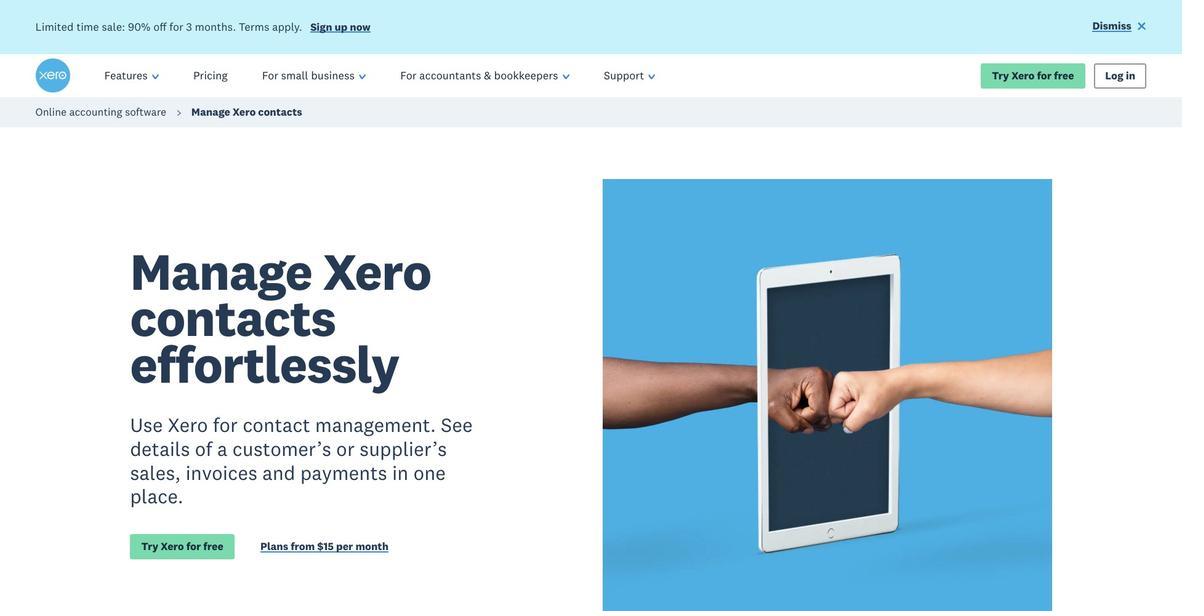 Task type: locate. For each thing, give the bounding box(es) containing it.
2 for from the left
[[401, 68, 417, 83]]

for for for small business
[[262, 68, 278, 83]]

&
[[484, 68, 492, 83]]

xero inside the breadcrumbs "element"
[[233, 105, 256, 119]]

pricing link
[[176, 54, 245, 97]]

plans from $15 per month
[[261, 540, 389, 554]]

sale:
[[102, 20, 125, 34]]

months.
[[195, 20, 236, 34]]

for
[[169, 20, 183, 34], [1038, 69, 1052, 82], [213, 413, 238, 438], [186, 540, 201, 554]]

free for plans
[[203, 540, 223, 554]]

for small business button
[[245, 54, 383, 97]]

in right log
[[1127, 69, 1136, 82]]

month
[[356, 540, 389, 554]]

1 horizontal spatial try xero for free
[[993, 69, 1075, 82]]

limited time sale: 90% off for 3 months. terms apply.
[[35, 20, 302, 34]]

0 vertical spatial free
[[1055, 69, 1075, 82]]

business
[[311, 68, 355, 83]]

free left log
[[1055, 69, 1075, 82]]

try xero for free link
[[981, 63, 1086, 89], [130, 535, 235, 560]]

for left small
[[262, 68, 278, 83]]

for small business
[[262, 68, 355, 83]]

try xero for free for plans from $15 per month
[[141, 540, 223, 554]]

xero inside 'use xero for contact management. see details of a customer's or supplier's sales, invoices and payments in one place.'
[[168, 413, 208, 438]]

0 vertical spatial contacts
[[258, 105, 302, 119]]

manage
[[191, 105, 230, 119], [130, 239, 312, 304]]

try xero for free
[[993, 69, 1075, 82], [141, 540, 223, 554]]

0 horizontal spatial in
[[392, 461, 409, 485]]

1 for from the left
[[262, 68, 278, 83]]

0 vertical spatial in
[[1127, 69, 1136, 82]]

pricing
[[193, 68, 228, 83]]

in left one
[[392, 461, 409, 485]]

contacts inside manage xero contacts effortlessly
[[130, 285, 336, 350]]

1 vertical spatial free
[[203, 540, 223, 554]]

online accounting software
[[35, 105, 166, 119]]

manage xero contacts
[[191, 105, 302, 119]]

for
[[262, 68, 278, 83], [401, 68, 417, 83]]

per
[[336, 540, 353, 554]]

use xero for contact management. see details of a customer's or supplier's sales, invoices and payments in one place.
[[130, 413, 473, 509]]

manage inside the breadcrumbs "element"
[[191, 105, 230, 119]]

0 horizontal spatial try
[[141, 540, 158, 554]]

contacts inside the breadcrumbs "element"
[[258, 105, 302, 119]]

1 vertical spatial try xero for free
[[141, 540, 223, 554]]

payments
[[300, 461, 387, 485]]

try
[[993, 69, 1010, 82], [141, 540, 158, 554]]

1 vertical spatial in
[[392, 461, 409, 485]]

free left plans
[[203, 540, 223, 554]]

1 vertical spatial try
[[141, 540, 158, 554]]

1 vertical spatial manage
[[130, 239, 312, 304]]

software
[[125, 105, 166, 119]]

1 horizontal spatial free
[[1055, 69, 1075, 82]]

try xero for free link for plans from $15 per month
[[130, 535, 235, 560]]

free
[[1055, 69, 1075, 82], [203, 540, 223, 554]]

1 vertical spatial contacts
[[130, 285, 336, 350]]

xero
[[1012, 69, 1035, 82], [233, 105, 256, 119], [323, 239, 431, 304], [168, 413, 208, 438], [161, 540, 184, 554]]

0 vertical spatial try xero for free link
[[981, 63, 1086, 89]]

1 horizontal spatial try
[[993, 69, 1010, 82]]

accounting
[[69, 105, 122, 119]]

0 vertical spatial try xero for free
[[993, 69, 1075, 82]]

support
[[604, 68, 645, 83]]

1 horizontal spatial try xero for free link
[[981, 63, 1086, 89]]

online
[[35, 105, 67, 119]]

management.
[[315, 413, 436, 438]]

dismiss button
[[1093, 19, 1147, 36]]

customer's
[[233, 437, 331, 461]]

effortlessly
[[130, 332, 399, 397]]

1 horizontal spatial for
[[401, 68, 417, 83]]

0 horizontal spatial try xero for free
[[141, 540, 223, 554]]

now
[[350, 20, 371, 34]]

sign up now
[[311, 20, 371, 34]]

breadcrumbs element
[[0, 97, 1183, 128]]

time
[[76, 20, 99, 34]]

off
[[154, 20, 167, 34]]

contacts for manage xero contacts effortlessly
[[130, 285, 336, 350]]

invoices
[[186, 461, 258, 485]]

log
[[1106, 69, 1124, 82]]

for accountants & bookkeepers
[[401, 68, 558, 83]]

manage inside manage xero contacts effortlessly
[[130, 239, 312, 304]]

1 vertical spatial try xero for free link
[[130, 535, 235, 560]]

0 horizontal spatial free
[[203, 540, 223, 554]]

0 vertical spatial try
[[993, 69, 1010, 82]]

log in
[[1106, 69, 1136, 82]]

0 horizontal spatial for
[[262, 68, 278, 83]]

in
[[1127, 69, 1136, 82], [392, 461, 409, 485]]

0 horizontal spatial try xero for free link
[[130, 535, 235, 560]]

features button
[[87, 54, 176, 97]]

90%
[[128, 20, 151, 34]]

supplier's
[[360, 437, 447, 461]]

or
[[336, 437, 355, 461]]

contacts
[[258, 105, 302, 119], [130, 285, 336, 350]]

0 vertical spatial manage
[[191, 105, 230, 119]]

for left accountants
[[401, 68, 417, 83]]



Task type: describe. For each thing, give the bounding box(es) containing it.
small
[[281, 68, 308, 83]]

details
[[130, 437, 190, 461]]

online accounting software link
[[35, 105, 166, 119]]

terms
[[239, 20, 270, 34]]

apply.
[[272, 20, 302, 34]]

two people fist pump about their satisfaction with xero contact management software. image
[[603, 179, 1053, 612]]

limited
[[35, 20, 74, 34]]

a
[[217, 437, 228, 461]]

try for plans from $15 per month
[[141, 540, 158, 554]]

in inside 'use xero for contact management. see details of a customer's or supplier's sales, invoices and payments in one place.'
[[392, 461, 409, 485]]

of
[[195, 437, 212, 461]]

sign
[[311, 20, 332, 34]]

xero inside manage xero contacts effortlessly
[[323, 239, 431, 304]]

contacts for manage xero contacts
[[258, 105, 302, 119]]

from
[[291, 540, 315, 554]]

sales,
[[130, 461, 181, 485]]

for inside 'use xero for contact management. see details of a customer's or supplier's sales, invoices and payments in one place.'
[[213, 413, 238, 438]]

$15
[[317, 540, 334, 554]]

plans from $15 per month link
[[261, 540, 389, 557]]

log in link
[[1095, 63, 1147, 89]]

bookkeepers
[[494, 68, 558, 83]]

try for log in
[[993, 69, 1010, 82]]

manage xero contacts link
[[191, 105, 302, 119]]

for accountants & bookkeepers button
[[383, 54, 587, 97]]

place.
[[130, 484, 184, 509]]

try xero for free for log in
[[993, 69, 1075, 82]]

plans
[[261, 540, 288, 554]]

support button
[[587, 54, 673, 97]]

for for for accountants & bookkeepers
[[401, 68, 417, 83]]

manage for manage xero contacts
[[191, 105, 230, 119]]

free for log
[[1055, 69, 1075, 82]]

see
[[441, 413, 473, 438]]

3
[[186, 20, 192, 34]]

up
[[335, 20, 348, 34]]

contact
[[243, 413, 310, 438]]

xero homepage image
[[35, 59, 70, 93]]

one
[[414, 461, 446, 485]]

dismiss
[[1093, 19, 1132, 33]]

manage for manage xero contacts effortlessly
[[130, 239, 312, 304]]

and
[[263, 461, 296, 485]]

use
[[130, 413, 163, 438]]

try xero for free link for log in
[[981, 63, 1086, 89]]

features
[[104, 68, 148, 83]]

sign up now link
[[311, 20, 371, 37]]

accountants
[[420, 68, 481, 83]]

1 horizontal spatial in
[[1127, 69, 1136, 82]]

manage xero contacts effortlessly
[[130, 239, 431, 397]]



Task type: vqa. For each thing, say whether or not it's contained in the screenshot.
Boost
no



